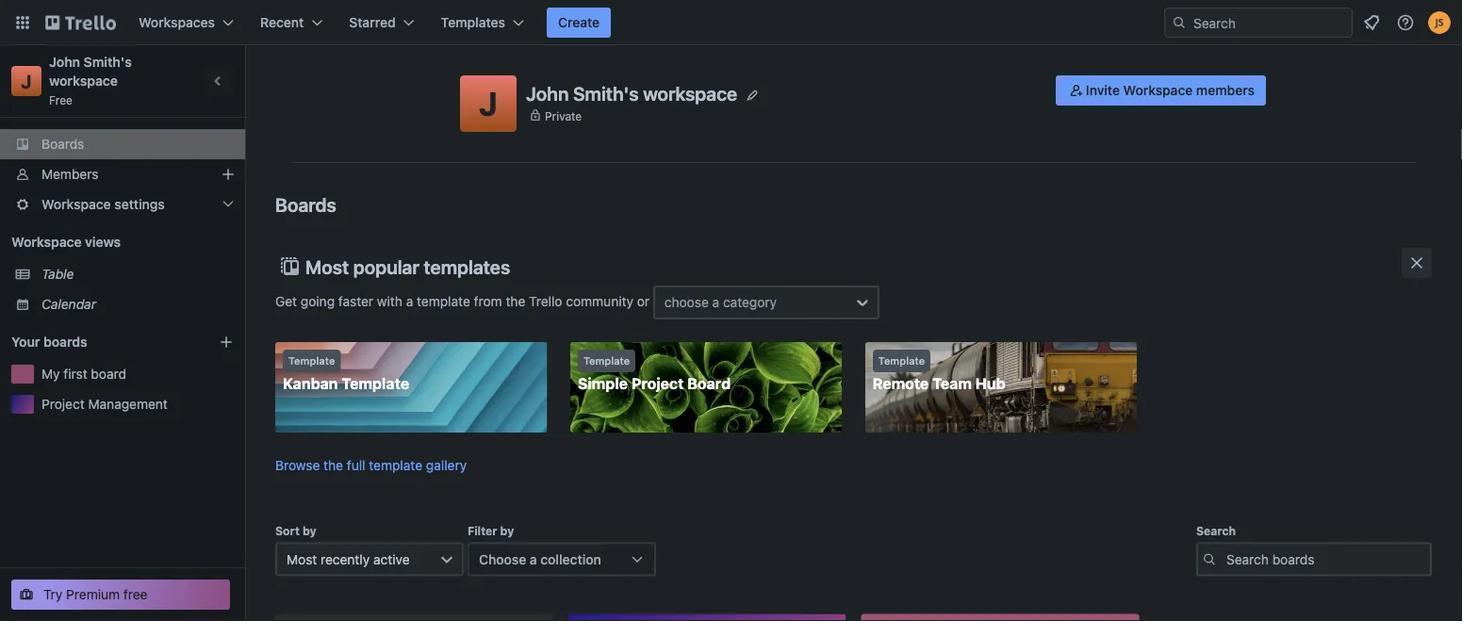 Task type: locate. For each thing, give the bounding box(es) containing it.
template inside template simple project board
[[583, 355, 630, 367]]

project left board
[[631, 375, 684, 393]]

add board image
[[219, 335, 234, 350]]

most up going
[[305, 255, 349, 278]]

template right "full" on the bottom left of the page
[[369, 457, 422, 473]]

popular
[[353, 255, 419, 278]]

j for j link
[[21, 70, 32, 92]]

calendar link
[[41, 295, 234, 314]]

templates
[[441, 15, 505, 30]]

private
[[545, 109, 582, 122]]

2 vertical spatial workspace
[[11, 234, 82, 250]]

1 vertical spatial template
[[369, 457, 422, 473]]

0 vertical spatial template
[[417, 293, 470, 309]]

workspace inside john smith's workspace free
[[49, 73, 118, 89]]

0 horizontal spatial the
[[324, 457, 343, 473]]

1 horizontal spatial j
[[479, 84, 498, 123]]

gallery
[[426, 457, 467, 473]]

template up kanban
[[288, 355, 335, 367]]

invite workspace members
[[1086, 82, 1255, 98]]

template
[[417, 293, 470, 309], [369, 457, 422, 473]]

template down templates
[[417, 293, 470, 309]]

template right kanban
[[342, 375, 409, 393]]

try premium free
[[43, 587, 148, 602]]

kanban
[[283, 375, 338, 393]]

j link
[[11, 66, 41, 96]]

1 by from the left
[[303, 525, 316, 538]]

john inside john smith's workspace free
[[49, 54, 80, 70]]

free
[[123, 587, 148, 602]]

premium
[[66, 587, 120, 602]]

open information menu image
[[1396, 13, 1415, 32]]

a inside button
[[530, 552, 537, 567]]

workspace for views
[[11, 234, 82, 250]]

john
[[49, 54, 80, 70], [526, 82, 569, 104]]

0 horizontal spatial boards
[[41, 136, 84, 152]]

get
[[275, 293, 297, 309]]

boards link
[[0, 129, 245, 159]]

1 horizontal spatial john
[[526, 82, 569, 104]]

template up remote
[[878, 355, 925, 367]]

a
[[406, 293, 413, 309], [712, 295, 719, 310], [530, 552, 537, 567]]

by right filter
[[500, 525, 514, 538]]

1 horizontal spatial the
[[506, 293, 525, 309]]

calendar
[[41, 296, 96, 312]]

1 vertical spatial workspace
[[41, 197, 111, 212]]

0 vertical spatial smith's
[[84, 54, 132, 70]]

0 horizontal spatial project
[[41, 396, 85, 412]]

category
[[723, 295, 777, 310]]

try premium free button
[[11, 580, 230, 610]]

most down the sort by
[[287, 552, 317, 567]]

1 horizontal spatial workspace
[[643, 82, 737, 104]]

john up private
[[526, 82, 569, 104]]

most popular templates
[[305, 255, 510, 278]]

workspace for john smith's workspace
[[643, 82, 737, 104]]

1 vertical spatial most
[[287, 552, 317, 567]]

j button
[[460, 75, 517, 132]]

0 vertical spatial workspace
[[1123, 82, 1193, 98]]

0 horizontal spatial workspace
[[49, 73, 118, 89]]

j inside j link
[[21, 70, 32, 92]]

hub
[[975, 375, 1006, 393]]

2 horizontal spatial a
[[712, 295, 719, 310]]

john smith's workspace free
[[49, 54, 135, 107]]

1 horizontal spatial project
[[631, 375, 684, 393]]

workspace
[[1123, 82, 1193, 98], [41, 197, 111, 212], [11, 234, 82, 250]]

template up simple
[[583, 355, 630, 367]]

table link
[[41, 265, 234, 284]]

0 notifications image
[[1360, 11, 1383, 34]]

first
[[63, 366, 87, 382]]

search image
[[1172, 15, 1187, 30]]

community
[[566, 293, 633, 309]]

j left john smith's workspace free
[[21, 70, 32, 92]]

smith's inside john smith's workspace free
[[84, 54, 132, 70]]

0 horizontal spatial j
[[21, 70, 32, 92]]

management
[[88, 396, 168, 412]]

or
[[637, 293, 650, 309]]

by for filter by
[[500, 525, 514, 538]]

smith's for john smith's workspace free
[[84, 54, 132, 70]]

workspace inside workspace settings popup button
[[41, 197, 111, 212]]

1 horizontal spatial smith's
[[573, 82, 639, 104]]

project inside template simple project board
[[631, 375, 684, 393]]

0 horizontal spatial smith's
[[84, 54, 132, 70]]

the left "full" on the bottom left of the page
[[324, 457, 343, 473]]

1 horizontal spatial a
[[530, 552, 537, 567]]

my first board
[[41, 366, 126, 382]]

j inside j button
[[479, 84, 498, 123]]

smith's up private
[[573, 82, 639, 104]]

views
[[85, 234, 121, 250]]

my
[[41, 366, 60, 382]]

trello
[[529, 293, 562, 309]]

boards
[[43, 334, 87, 350]]

template for simple
[[583, 355, 630, 367]]

a for choose a collection
[[530, 552, 537, 567]]

create button
[[547, 8, 611, 38]]

project
[[631, 375, 684, 393], [41, 396, 85, 412]]

j
[[21, 70, 32, 92], [479, 84, 498, 123]]

choose a collection button
[[468, 543, 656, 576]]

workspace
[[49, 73, 118, 89], [643, 82, 737, 104]]

1 vertical spatial smith's
[[573, 82, 639, 104]]

sort
[[275, 525, 300, 538]]

by right sort
[[303, 525, 316, 538]]

1 vertical spatial john
[[526, 82, 569, 104]]

by for sort by
[[303, 525, 316, 538]]

0 horizontal spatial john
[[49, 54, 80, 70]]

recent
[[260, 15, 304, 30]]

workspace down the "members"
[[41, 197, 111, 212]]

template for remote
[[878, 355, 925, 367]]

0 vertical spatial project
[[631, 375, 684, 393]]

workspace up free
[[49, 73, 118, 89]]

boards
[[41, 136, 84, 152], [275, 193, 336, 215]]

by
[[303, 525, 316, 538], [500, 525, 514, 538]]

try
[[43, 587, 63, 602]]

sort by
[[275, 525, 316, 538]]

choose
[[479, 552, 526, 567]]

most
[[305, 255, 349, 278], [287, 552, 317, 567]]

members
[[41, 166, 98, 182]]

1 vertical spatial the
[[324, 457, 343, 473]]

browse
[[275, 457, 320, 473]]

primary element
[[0, 0, 1462, 45]]

workspace for settings
[[41, 197, 111, 212]]

0 horizontal spatial by
[[303, 525, 316, 538]]

smith's down back to home image
[[84, 54, 132, 70]]

project management link
[[41, 395, 234, 414]]

workspace up table
[[11, 234, 82, 250]]

templates button
[[430, 8, 535, 38]]

template
[[288, 355, 335, 367], [583, 355, 630, 367], [878, 355, 925, 367], [342, 375, 409, 393]]

0 vertical spatial the
[[506, 293, 525, 309]]

choose a category
[[664, 295, 777, 310]]

project down first
[[41, 396, 85, 412]]

the right from
[[506, 293, 525, 309]]

j left private
[[479, 84, 498, 123]]

smith's
[[84, 54, 132, 70], [573, 82, 639, 104]]

0 vertical spatial john
[[49, 54, 80, 70]]

template for kanban
[[288, 355, 335, 367]]

template inside template remote team hub
[[878, 355, 925, 367]]

workspace down primary element
[[643, 82, 737, 104]]

0 vertical spatial most
[[305, 255, 349, 278]]

remote
[[873, 375, 929, 393]]

1 horizontal spatial by
[[500, 525, 514, 538]]

1 vertical spatial project
[[41, 396, 85, 412]]

board
[[91, 366, 126, 382]]

2 by from the left
[[500, 525, 514, 538]]

1 vertical spatial boards
[[275, 193, 336, 215]]

browse the full template gallery link
[[275, 457, 467, 473]]

workspace right invite
[[1123, 82, 1193, 98]]

0 vertical spatial boards
[[41, 136, 84, 152]]

john up free
[[49, 54, 80, 70]]



Task type: describe. For each thing, give the bounding box(es) containing it.
simple
[[578, 375, 628, 393]]

invite workspace members button
[[1056, 75, 1266, 106]]

workspace settings
[[41, 197, 165, 212]]

workspace settings button
[[0, 189, 245, 220]]

workspace inside invite workspace members button
[[1123, 82, 1193, 98]]

invite
[[1086, 82, 1120, 98]]

choose a collection
[[479, 552, 601, 567]]

search
[[1196, 525, 1236, 538]]

smith's for john smith's workspace
[[573, 82, 639, 104]]

your
[[11, 334, 40, 350]]

project management
[[41, 396, 168, 412]]

workspaces
[[139, 15, 215, 30]]

with
[[377, 293, 402, 309]]

table
[[41, 266, 74, 282]]

free
[[49, 93, 73, 107]]

members
[[1196, 82, 1255, 98]]

from
[[474, 293, 502, 309]]

a for choose a category
[[712, 295, 719, 310]]

template kanban template
[[283, 355, 409, 393]]

create
[[558, 15, 600, 30]]

settings
[[114, 197, 165, 212]]

back to home image
[[45, 8, 116, 38]]

get going faster with a template from the trello community or
[[275, 293, 653, 309]]

my first board link
[[41, 365, 234, 384]]

0 horizontal spatial a
[[406, 293, 413, 309]]

recent button
[[249, 8, 334, 38]]

faster
[[338, 293, 373, 309]]

Search text field
[[1196, 543, 1432, 576]]

john for john smith's workspace
[[526, 82, 569, 104]]

filter by
[[468, 525, 514, 538]]

sm image
[[1067, 81, 1086, 100]]

most recently active
[[287, 552, 410, 567]]

workspaces button
[[127, 8, 245, 38]]

most for most popular templates
[[305, 255, 349, 278]]

starred button
[[338, 8, 426, 38]]

template remote team hub
[[873, 355, 1006, 393]]

workspace views
[[11, 234, 121, 250]]

going
[[301, 293, 335, 309]]

your boards with 2 items element
[[11, 331, 190, 354]]

browse the full template gallery
[[275, 457, 467, 473]]

recently
[[321, 552, 370, 567]]

1 horizontal spatial boards
[[275, 193, 336, 215]]

john smith's workspace link
[[49, 54, 135, 89]]

choose
[[664, 295, 709, 310]]

members link
[[0, 159, 245, 189]]

john smith's workspace
[[526, 82, 737, 104]]

Search field
[[1187, 8, 1352, 37]]

active
[[373, 552, 410, 567]]

template simple project board
[[578, 355, 731, 393]]

starred
[[349, 15, 396, 30]]

john for john smith's workspace free
[[49, 54, 80, 70]]

templates
[[424, 255, 510, 278]]

filter
[[468, 525, 497, 538]]

john smith (johnsmith38824343) image
[[1428, 11, 1451, 34]]

board
[[687, 375, 731, 393]]

workspace navigation collapse icon image
[[206, 68, 232, 94]]

team
[[932, 375, 972, 393]]

full
[[347, 457, 365, 473]]

j for j button at the left
[[479, 84, 498, 123]]

most for most recently active
[[287, 552, 317, 567]]

workspace for john smith's workspace free
[[49, 73, 118, 89]]

your boards
[[11, 334, 87, 350]]

collection
[[540, 552, 601, 567]]



Task type: vqa. For each thing, say whether or not it's contained in the screenshot.
Workspace to the top
yes



